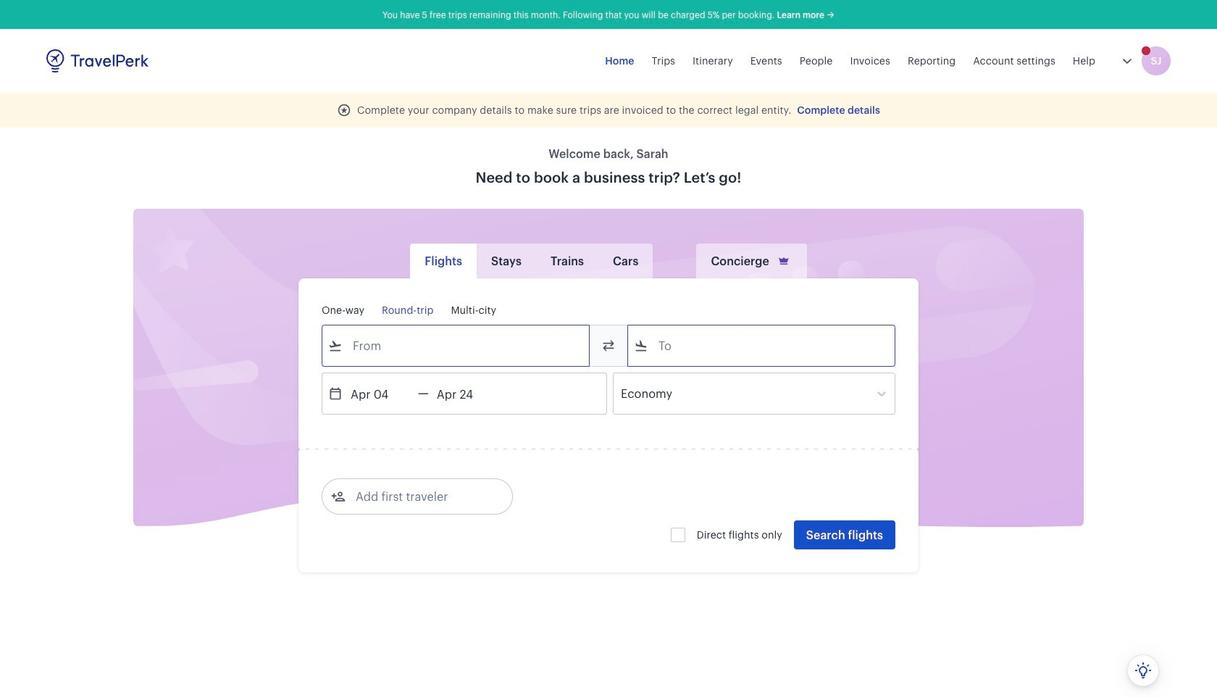 Task type: vqa. For each thing, say whether or not it's contained in the screenshot.
"Add first traveler" Search Box
yes



Task type: locate. For each thing, give the bounding box(es) containing it.
Return text field
[[429, 373, 504, 414]]

From search field
[[343, 334, 571, 357]]

Depart text field
[[343, 373, 418, 414]]



Task type: describe. For each thing, give the bounding box(es) containing it.
To search field
[[649, 334, 876, 357]]

Add first traveler search field
[[346, 485, 497, 508]]



